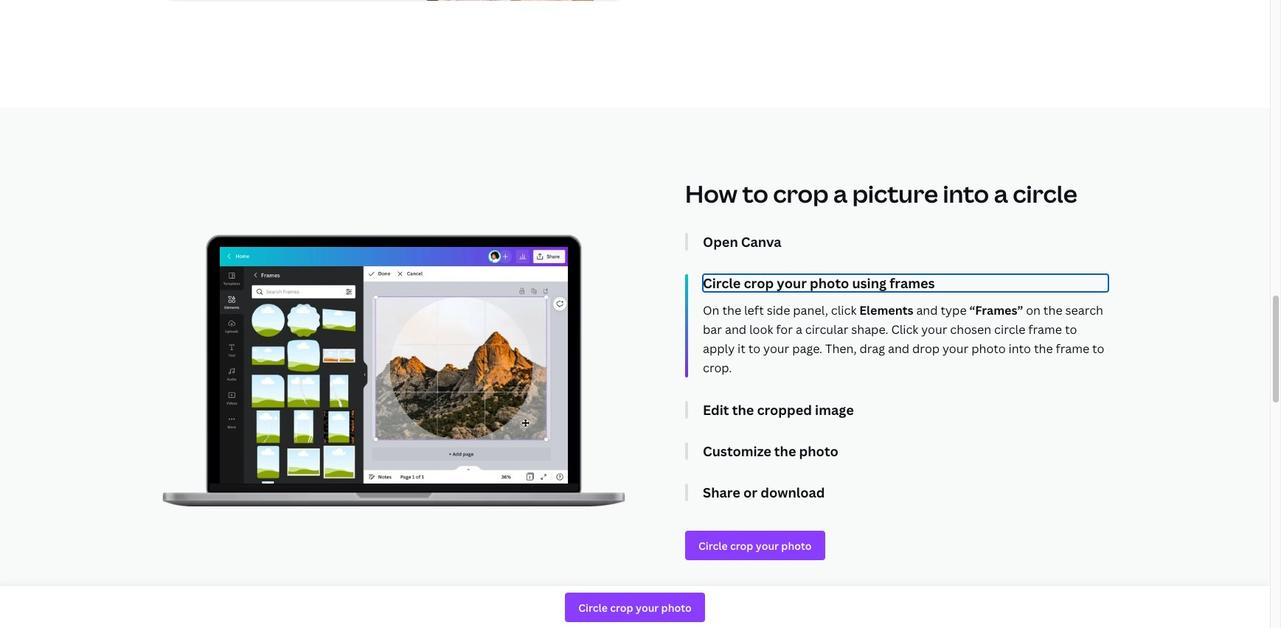 Task type: describe. For each thing, give the bounding box(es) containing it.
look
[[749, 322, 773, 338]]

customize
[[703, 443, 771, 460]]

then,
[[826, 341, 857, 357]]

on the search bar and look for a circular shape. click your chosen circle frame to apply it to your page. then, drag and drop your photo into the frame to crop.
[[703, 302, 1105, 376]]

circular
[[805, 322, 849, 338]]

the for on the search bar and look for a circular shape. click your chosen circle frame to apply it to your page. then, drag and drop your photo into the frame to crop.
[[1044, 302, 1063, 319]]

bar
[[703, 322, 722, 338]]

customize the photo button
[[703, 443, 1109, 460]]

0 vertical spatial crop
[[773, 178, 829, 210]]

circle crop your photo using frames button
[[703, 274, 1109, 292]]

edit the cropped image button
[[703, 401, 1109, 419]]

type
[[941, 302, 967, 319]]

drop
[[913, 341, 940, 357]]

1 vertical spatial frame
[[1056, 341, 1090, 357]]

0 vertical spatial photo
[[810, 274, 849, 292]]

the for edit the cropped image
[[732, 401, 754, 419]]

search
[[1066, 302, 1104, 319]]

circle inside on the search bar and look for a circular shape. click your chosen circle frame to apply it to your page. then, drag and drop your photo into the frame to crop.
[[994, 322, 1026, 338]]

2 horizontal spatial a
[[994, 178, 1008, 210]]

how
[[685, 178, 738, 210]]

customize the photo
[[703, 443, 839, 460]]

download
[[761, 484, 825, 502]]

0 vertical spatial frame
[[1029, 322, 1062, 338]]

chosen
[[950, 322, 992, 338]]

canva
[[741, 233, 782, 251]]

shape.
[[851, 322, 889, 338]]

cropped
[[757, 401, 812, 419]]

how to crop a picture into a circle
[[685, 178, 1078, 210]]

it
[[738, 341, 746, 357]]

edit
[[703, 401, 729, 419]]

on the left side panel, click elements and type "frames"
[[703, 302, 1023, 319]]

"frames"
[[970, 302, 1023, 319]]

apply
[[703, 341, 735, 357]]

0 horizontal spatial into
[[943, 178, 989, 210]]

page.
[[792, 341, 823, 357]]

share
[[703, 484, 741, 502]]

crop.
[[703, 360, 732, 376]]

how to crop a picture into a circle image
[[220, 247, 568, 484]]

picture
[[852, 178, 938, 210]]

or
[[744, 484, 758, 502]]

the for customize the photo
[[774, 443, 796, 460]]

elements
[[860, 302, 914, 319]]

edit the cropped image
[[703, 401, 854, 419]]

circle crop your photo using frames
[[703, 274, 935, 292]]

2 vertical spatial and
[[888, 341, 910, 357]]

share or download
[[703, 484, 825, 502]]

open canva button
[[703, 233, 1109, 251]]

drag
[[860, 341, 885, 357]]



Task type: vqa. For each thing, say whether or not it's contained in the screenshot.
your
yes



Task type: locate. For each thing, give the bounding box(es) containing it.
your up side
[[777, 274, 807, 292]]

your up drop
[[922, 322, 948, 338]]

the down on
[[1034, 341, 1053, 357]]

frame down on
[[1029, 322, 1062, 338]]

photo down the image
[[799, 443, 839, 460]]

photo down chosen
[[972, 341, 1006, 357]]

1 vertical spatial photo
[[972, 341, 1006, 357]]

using
[[852, 274, 887, 292]]

into right 'picture'
[[943, 178, 989, 210]]

0 vertical spatial circle
[[1013, 178, 1078, 210]]

1 horizontal spatial a
[[834, 178, 848, 210]]

on
[[1026, 302, 1041, 319]]

frames
[[890, 274, 935, 292]]

0 vertical spatial into
[[943, 178, 989, 210]]

frame down the 'search'
[[1056, 341, 1090, 357]]

image
[[815, 401, 854, 419]]

the right on
[[1044, 302, 1063, 319]]

and down click
[[888, 341, 910, 357]]

into
[[943, 178, 989, 210], [1009, 341, 1031, 357]]

open
[[703, 233, 738, 251]]

1 vertical spatial into
[[1009, 341, 1031, 357]]

click
[[891, 322, 919, 338]]

side
[[767, 302, 790, 319]]

into inside on the search bar and look for a circular shape. click your chosen circle frame to apply it to your page. then, drag and drop your photo into the frame to crop.
[[1009, 341, 1031, 357]]

and up it on the bottom of the page
[[725, 322, 747, 338]]

a inside on the search bar and look for a circular shape. click your chosen circle frame to apply it to your page. then, drag and drop your photo into the frame to crop.
[[796, 322, 803, 338]]

a
[[834, 178, 848, 210], [994, 178, 1008, 210], [796, 322, 803, 338]]

crop
[[773, 178, 829, 210], [744, 274, 774, 292]]

frame
[[1029, 322, 1062, 338], [1056, 341, 1090, 357]]

photo up click
[[810, 274, 849, 292]]

into down on
[[1009, 341, 1031, 357]]

the right edit
[[732, 401, 754, 419]]

the right 'on'
[[722, 302, 741, 319]]

1 vertical spatial and
[[725, 322, 747, 338]]

and
[[917, 302, 938, 319], [725, 322, 747, 338], [888, 341, 910, 357]]

crop up canva
[[773, 178, 829, 210]]

for
[[776, 322, 793, 338]]

circle
[[703, 274, 741, 292]]

photo inside on the search bar and look for a circular shape. click your chosen circle frame to apply it to your page. then, drag and drop your photo into the frame to crop.
[[972, 341, 1006, 357]]

panel,
[[793, 302, 828, 319]]

1 horizontal spatial and
[[888, 341, 910, 357]]

1 horizontal spatial into
[[1009, 341, 1031, 357]]

2 horizontal spatial and
[[917, 302, 938, 319]]

0 horizontal spatial and
[[725, 322, 747, 338]]

your down for at the bottom right
[[764, 341, 790, 357]]

share or download button
[[703, 484, 1109, 502]]

0 horizontal spatial a
[[796, 322, 803, 338]]

your down chosen
[[943, 341, 969, 357]]

0 vertical spatial and
[[917, 302, 938, 319]]

the
[[722, 302, 741, 319], [1044, 302, 1063, 319], [1034, 341, 1053, 357], [732, 401, 754, 419], [774, 443, 796, 460]]

the down cropped on the right of the page
[[774, 443, 796, 460]]

crop up left
[[744, 274, 774, 292]]

click
[[831, 302, 857, 319]]

1 vertical spatial crop
[[744, 274, 774, 292]]

open canva
[[703, 233, 782, 251]]

circle
[[1013, 178, 1078, 210], [994, 322, 1026, 338]]

1 vertical spatial circle
[[994, 322, 1026, 338]]

the for on the left side panel, click elements and type "frames"
[[722, 302, 741, 319]]

your
[[777, 274, 807, 292], [922, 322, 948, 338], [764, 341, 790, 357], [943, 341, 969, 357]]

and left type
[[917, 302, 938, 319]]

on
[[703, 302, 720, 319]]

photo
[[810, 274, 849, 292], [972, 341, 1006, 357], [799, 443, 839, 460]]

left
[[744, 302, 764, 319]]

to
[[743, 178, 768, 210], [1065, 322, 1077, 338], [749, 341, 761, 357], [1093, 341, 1105, 357]]

2 vertical spatial photo
[[799, 443, 839, 460]]



